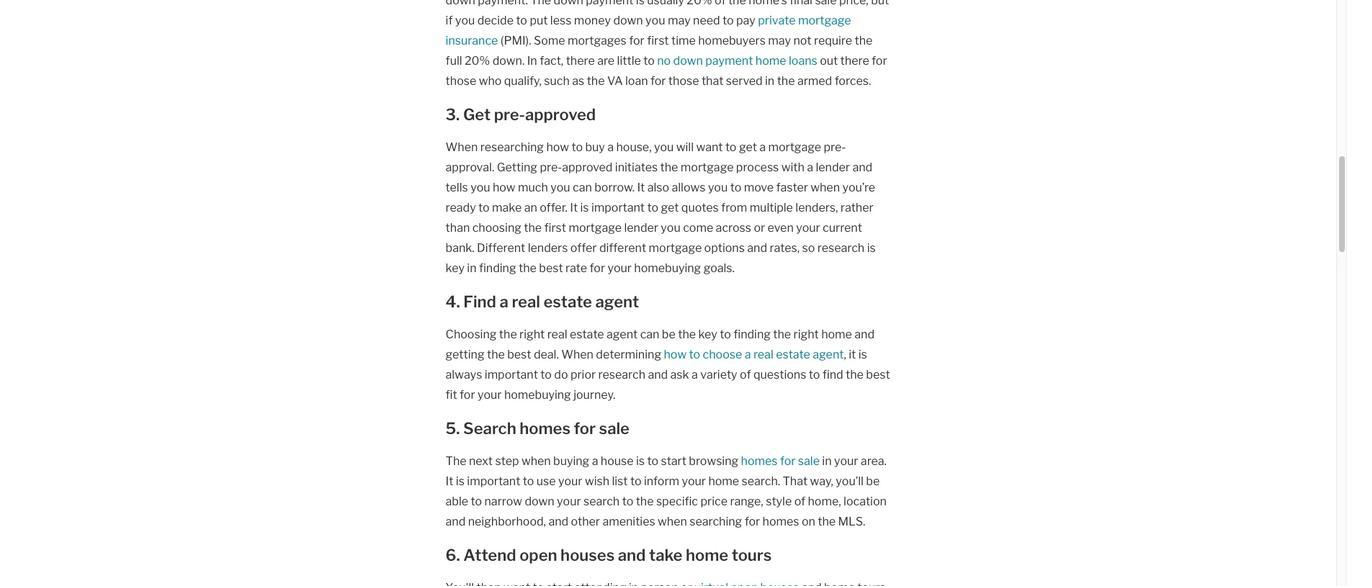 Task type: vqa. For each thing, say whether or not it's contained in the screenshot.
bottommost the important
yes



Task type: locate. For each thing, give the bounding box(es) containing it.
0 vertical spatial get
[[739, 140, 757, 154]]

when
[[446, 140, 478, 154], [561, 348, 594, 362]]

(pmi). some mortgages for first time homebuyers may not require the full 20% down. in fact, there are little to
[[446, 34, 873, 68]]

or
[[754, 221, 765, 235]]

list
[[612, 475, 628, 488]]

mortgage up with
[[768, 140, 821, 154]]

may
[[768, 34, 791, 48]]

a
[[607, 140, 614, 154], [759, 140, 766, 154], [807, 161, 813, 174], [500, 292, 508, 311], [745, 348, 751, 362], [692, 368, 698, 382], [592, 455, 598, 468]]

va
[[607, 74, 623, 88]]

0 vertical spatial finding
[[479, 261, 516, 275]]

2 vertical spatial pre-
[[540, 161, 562, 174]]

wish
[[585, 475, 609, 488]]

how to choose a real estate agent link
[[664, 348, 844, 362]]

for down no
[[650, 74, 666, 88]]

2 vertical spatial estate
[[776, 348, 810, 362]]

5.
[[446, 419, 460, 438]]

1 vertical spatial homebuying
[[504, 388, 571, 402]]

1 vertical spatial pre-
[[824, 140, 846, 154]]

1 vertical spatial be
[[866, 475, 880, 488]]

agent up find
[[813, 348, 844, 362]]

pre- up you're at the top right
[[824, 140, 846, 154]]

location
[[844, 495, 887, 509]]

the right as on the left of page
[[587, 74, 605, 88]]

for inside when researching how to buy a house, you will want to get a mortgage pre- approval. getting pre-approved initiates the mortgage process with a lender and tells you how much you can borrow. it also allows you to move faster when you're ready to make an offer. it is important to get quotes from multiple lenders, rather than choosing the first mortgage lender you come across or even your current bank. different lenders offer different mortgage options and rates, so research is key in finding the best rate for your homebuying goals.
[[590, 261, 605, 275]]

1 horizontal spatial be
[[866, 475, 880, 488]]

and down or
[[747, 241, 767, 255]]

rates,
[[770, 241, 800, 255]]

home up price
[[708, 475, 739, 488]]

approved
[[525, 105, 596, 124], [562, 161, 613, 174]]

for up 'little'
[[629, 34, 645, 48]]

1 there from the left
[[566, 54, 595, 68]]

those
[[446, 74, 476, 88], [668, 74, 699, 88]]

1 horizontal spatial it
[[570, 201, 578, 215]]

of
[[740, 368, 751, 382], [794, 495, 805, 509]]

1 horizontal spatial get
[[739, 140, 757, 154]]

2 vertical spatial real
[[753, 348, 773, 362]]

lender up different
[[624, 221, 658, 235]]

in right served on the right of the page
[[765, 74, 775, 88]]

key
[[446, 261, 465, 275], [698, 328, 717, 341]]

key down bank.
[[446, 261, 465, 275]]

0 vertical spatial estate
[[543, 292, 592, 311]]

0 horizontal spatial key
[[446, 261, 465, 275]]

0 vertical spatial down
[[673, 54, 703, 68]]

researching
[[480, 140, 544, 154]]

homebuying down do
[[504, 388, 571, 402]]

, it is always important to do prior research and ask a variety of questions to find the best fit for your homebuying journey.
[[446, 348, 890, 402]]

1 vertical spatial approved
[[562, 161, 613, 174]]

be
[[662, 328, 676, 341], [866, 475, 880, 488]]

1 vertical spatial homes
[[741, 455, 778, 468]]

of down that
[[794, 495, 805, 509]]

0 horizontal spatial when
[[446, 140, 478, 154]]

estate down rate
[[543, 292, 592, 311]]

pre- right "get"
[[494, 105, 525, 124]]

1 horizontal spatial when
[[561, 348, 594, 362]]

1 vertical spatial of
[[794, 495, 805, 509]]

0 horizontal spatial be
[[662, 328, 676, 341]]

choosing the right real estate agent can be the key to finding the right home and getting the best deal. when determining
[[446, 328, 875, 362]]

0 vertical spatial lender
[[816, 161, 850, 174]]

in inside out there for those who qualify, such as the va loan for those that served in the armed forces.
[[765, 74, 775, 88]]

0 vertical spatial real
[[512, 292, 540, 311]]

1 vertical spatial finding
[[734, 328, 771, 341]]

your down different
[[608, 261, 632, 275]]

real inside choosing the right real estate agent can be the key to finding the right home and getting the best deal. when determining
[[547, 328, 567, 341]]

0 horizontal spatial it
[[446, 475, 453, 488]]

be down area.
[[866, 475, 880, 488]]

insurance
[[446, 34, 498, 48]]

0 horizontal spatial finding
[[479, 261, 516, 275]]

the
[[446, 455, 466, 468]]

best right find
[[866, 368, 890, 382]]

search
[[463, 419, 516, 438]]

style
[[766, 495, 792, 509]]

0 vertical spatial how
[[546, 140, 569, 154]]

real up questions
[[753, 348, 773, 362]]

can up 'determining'
[[640, 328, 659, 341]]

2 vertical spatial how
[[664, 348, 687, 362]]

1 vertical spatial lender
[[624, 221, 658, 235]]

1 horizontal spatial homebuying
[[634, 261, 701, 275]]

in down bank.
[[467, 261, 477, 275]]

finding inside choosing the right real estate agent can be the key to finding the right home and getting the best deal. when determining
[[734, 328, 771, 341]]

0 horizontal spatial homebuying
[[504, 388, 571, 402]]

the inside , it is always important to do prior research and ask a variety of questions to find the best fit for your homebuying journey.
[[846, 368, 864, 382]]

for right rate
[[590, 261, 605, 275]]

when up use
[[521, 455, 551, 468]]

2 horizontal spatial in
[[822, 455, 832, 468]]

is inside , it is always important to do prior research and ask a variety of questions to find the best fit for your homebuying journey.
[[858, 348, 867, 362]]

how up ask
[[664, 348, 687, 362]]

0 horizontal spatial sale
[[599, 419, 630, 438]]

it
[[637, 181, 645, 195], [570, 201, 578, 215], [446, 475, 453, 488]]

0 vertical spatial pre-
[[494, 105, 525, 124]]

1 vertical spatial agent
[[607, 328, 638, 341]]

choose
[[703, 348, 742, 362]]

0 horizontal spatial there
[[566, 54, 595, 68]]

get up process
[[739, 140, 757, 154]]

0 vertical spatial when
[[811, 181, 840, 195]]

best inside choosing the right real estate agent can be the key to finding the right home and getting the best deal. when determining
[[507, 348, 531, 362]]

1 vertical spatial when
[[521, 455, 551, 468]]

important
[[591, 201, 645, 215], [485, 368, 538, 382], [467, 475, 520, 488]]

in
[[527, 54, 537, 68]]

0 horizontal spatial research
[[598, 368, 645, 382]]

is right offer.
[[580, 201, 589, 215]]

when up the approval.
[[446, 140, 478, 154]]

time
[[671, 34, 696, 48]]

in inside the in your area. it is important to use your wish list to inform your home search. that way, you'll be able to narrow down your search to the specific price range, style of home, location and neighborhood, and other amenities when searching for homes on the mls.
[[822, 455, 832, 468]]

when inside the in your area. it is important to use your wish list to inform your home search. that way, you'll be able to narrow down your search to the specific price range, style of home, location and neighborhood, and other amenities when searching for homes on the mls.
[[658, 515, 687, 529]]

0 vertical spatial first
[[647, 34, 669, 48]]

homes up 'search.'
[[741, 455, 778, 468]]

determining
[[596, 348, 661, 362]]

is
[[580, 201, 589, 215], [867, 241, 876, 255], [858, 348, 867, 362], [636, 455, 645, 468], [456, 475, 465, 488]]

2 horizontal spatial real
[[753, 348, 773, 362]]

real for a
[[512, 292, 540, 311]]

when inside choosing the right real estate agent can be the key to finding the right home and getting the best deal. when determining
[[561, 348, 594, 362]]

mortgage inside private mortgage insurance
[[798, 14, 851, 27]]

research inside , it is always important to do prior research and ask a variety of questions to find the best fit for your homebuying journey.
[[598, 368, 645, 382]]

for down range,
[[745, 515, 760, 529]]

research
[[817, 241, 865, 255], [598, 368, 645, 382]]

there inside out there for those who qualify, such as the va loan for those that served in the armed forces.
[[840, 54, 869, 68]]

0 horizontal spatial down
[[525, 495, 554, 509]]

2 vertical spatial best
[[866, 368, 890, 382]]

0 vertical spatial important
[[591, 201, 645, 215]]

loan
[[625, 74, 648, 88]]

real right find on the left
[[512, 292, 540, 311]]

1 vertical spatial how
[[493, 181, 515, 195]]

finding inside when researching how to buy a house, you will want to get a mortgage pre- approval. getting pre-approved initiates the mortgage process with a lender and tells you how much you can borrow. it also allows you to move faster when you're ready to make an offer. it is important to get quotes from multiple lenders, rather than choosing the first mortgage lender you come across or even your current bank. different lenders offer different mortgage options and rates, so research is key in finding the best rate for your homebuying goals.
[[479, 261, 516, 275]]

no
[[657, 54, 671, 68]]

1 horizontal spatial first
[[647, 34, 669, 48]]

1 vertical spatial in
[[467, 261, 477, 275]]

agent inside choosing the right real estate agent can be the key to finding the right home and getting the best deal. when determining
[[607, 328, 638, 341]]

1 vertical spatial can
[[640, 328, 659, 341]]

browsing
[[689, 455, 739, 468]]

real up deal.
[[547, 328, 567, 341]]

1 horizontal spatial in
[[765, 74, 775, 88]]

approved down "buy"
[[562, 161, 613, 174]]

when inside when researching how to buy a house, you will want to get a mortgage pre- approval. getting pre-approved initiates the mortgage process with a lender and tells you how much you can borrow. it also allows you to move faster when you're ready to make an offer. it is important to get quotes from multiple lenders, rather than choosing the first mortgage lender you come across or even your current bank. different lenders offer different mortgage options and rates, so research is key in finding the best rate for your homebuying goals.
[[446, 140, 478, 154]]

the
[[855, 34, 873, 48], [587, 74, 605, 88], [777, 74, 795, 88], [660, 161, 678, 174], [524, 221, 542, 235], [519, 261, 537, 275], [499, 328, 517, 341], [678, 328, 696, 341], [773, 328, 791, 341], [487, 348, 505, 362], [846, 368, 864, 382], [636, 495, 654, 509], [818, 515, 836, 529]]

who
[[479, 74, 502, 88]]

down down use
[[525, 495, 554, 509]]

1 horizontal spatial right
[[794, 328, 819, 341]]

2 horizontal spatial pre-
[[824, 140, 846, 154]]

to left no
[[643, 54, 655, 68]]

to
[[643, 54, 655, 68], [572, 140, 583, 154], [725, 140, 737, 154], [730, 181, 741, 195], [478, 201, 490, 215], [647, 201, 658, 215], [720, 328, 731, 341], [689, 348, 700, 362], [541, 368, 552, 382], [809, 368, 820, 382], [647, 455, 658, 468], [523, 475, 534, 488], [630, 475, 642, 488], [471, 495, 482, 509], [622, 495, 633, 509]]

3.
[[446, 105, 460, 124]]

homes
[[520, 419, 571, 438], [741, 455, 778, 468], [763, 515, 799, 529]]

of inside the in your area. it is important to use your wish list to inform your home search. that way, you'll be able to narrow down your search to the specific price range, style of home, location and neighborhood, and other amenities when searching for homes on the mls.
[[794, 495, 805, 509]]

a right find on the left
[[500, 292, 508, 311]]

is inside the in your area. it is important to use your wish list to inform your home search. that way, you'll be able to narrow down your search to the specific price range, style of home, location and neighborhood, and other amenities when searching for homes on the mls.
[[456, 475, 465, 488]]

1 vertical spatial sale
[[798, 455, 820, 468]]

you
[[654, 140, 674, 154], [471, 181, 490, 195], [551, 181, 570, 195], [708, 181, 728, 195], [661, 221, 681, 235]]

0 horizontal spatial right
[[519, 328, 545, 341]]

much
[[518, 181, 548, 195]]

get
[[739, 140, 757, 154], [661, 201, 679, 215]]

1 vertical spatial it
[[570, 201, 578, 215]]

best left deal.
[[507, 348, 531, 362]]

0 vertical spatial research
[[817, 241, 865, 255]]

research down current
[[817, 241, 865, 255]]

can inside when researching how to buy a house, you will want to get a mortgage pre- approval. getting pre-approved initiates the mortgage process with a lender and tells you how much you can borrow. it also allows you to move faster when you're ready to make an offer. it is important to get quotes from multiple lenders, rather than choosing the first mortgage lender you come across or even your current bank. different lenders offer different mortgage options and rates, so research is key in finding the best rate for your homebuying goals.
[[573, 181, 592, 195]]

in up way,
[[822, 455, 832, 468]]

a right "buy"
[[607, 140, 614, 154]]

to left do
[[541, 368, 552, 382]]

2 horizontal spatial it
[[637, 181, 645, 195]]

1 vertical spatial down
[[525, 495, 554, 509]]

0 horizontal spatial get
[[661, 201, 679, 215]]

lenders,
[[796, 201, 838, 215]]

2 horizontal spatial how
[[664, 348, 687, 362]]

those down no
[[668, 74, 699, 88]]

be inside the in your area. it is important to use your wish list to inform your home search. that way, you'll be able to narrow down your search to the specific price range, style of home, location and neighborhood, and other amenities when searching for homes on the mls.
[[866, 475, 880, 488]]

home,
[[808, 495, 841, 509]]

mortgage up "require"
[[798, 14, 851, 27]]

homebuying
[[634, 261, 701, 275], [504, 388, 571, 402]]

range,
[[730, 495, 763, 509]]

0 horizontal spatial first
[[544, 221, 566, 235]]

home inside the in your area. it is important to use your wish list to inform your home search. that way, you'll be able to narrow down your search to the specific price range, style of home, location and neighborhood, and other amenities when searching for homes on the mls.
[[708, 475, 739, 488]]

variety
[[700, 368, 737, 382]]

homebuying inside when researching how to buy a house, you will want to get a mortgage pre- approval. getting pre-approved initiates the mortgage process with a lender and tells you how much you can borrow. it also allows you to move faster when you're ready to make an offer. it is important to get quotes from multiple lenders, rather than choosing the first mortgage lender you come across or even your current bank. different lenders offer different mortgage options and rates, so research is key in finding the best rate for your homebuying goals.
[[634, 261, 701, 275]]

0 horizontal spatial can
[[573, 181, 592, 195]]

and
[[852, 161, 872, 174], [747, 241, 767, 255], [855, 328, 875, 341], [648, 368, 668, 382], [446, 515, 466, 529], [548, 515, 568, 529], [618, 546, 646, 565]]

you down the approval.
[[471, 181, 490, 195]]

when
[[811, 181, 840, 195], [521, 455, 551, 468], [658, 515, 687, 529]]

served
[[726, 74, 763, 88]]

0 vertical spatial sale
[[599, 419, 630, 438]]

agent down different
[[595, 292, 639, 311]]

get
[[463, 105, 491, 124]]

fact,
[[540, 54, 564, 68]]

1 horizontal spatial when
[[658, 515, 687, 529]]

the down it
[[846, 368, 864, 382]]

attend
[[463, 546, 516, 565]]

how left "buy"
[[546, 140, 569, 154]]

1 horizontal spatial research
[[817, 241, 865, 255]]

is up able on the bottom left of page
[[456, 475, 465, 488]]

can left the borrow. at the left
[[573, 181, 592, 195]]

0 horizontal spatial of
[[740, 368, 751, 382]]

1 horizontal spatial can
[[640, 328, 659, 341]]

start
[[661, 455, 686, 468]]

2 right from the left
[[794, 328, 819, 341]]

2 vertical spatial homes
[[763, 515, 799, 529]]

for right out
[[872, 54, 887, 68]]

1 horizontal spatial key
[[698, 328, 717, 341]]

homes down style
[[763, 515, 799, 529]]

to up choose
[[720, 328, 731, 341]]

be inside choosing the right real estate agent can be the key to finding the right home and getting the best deal. when determining
[[662, 328, 676, 341]]

2 vertical spatial in
[[822, 455, 832, 468]]

pre-
[[494, 105, 525, 124], [824, 140, 846, 154], [540, 161, 562, 174]]

require
[[814, 34, 852, 48]]

is right it
[[858, 348, 867, 362]]

1 vertical spatial when
[[561, 348, 594, 362]]

is down rather
[[867, 241, 876, 255]]

there up forces.
[[840, 54, 869, 68]]

sale
[[599, 419, 630, 438], [798, 455, 820, 468]]

real for right
[[547, 328, 567, 341]]

multiple
[[750, 201, 793, 215]]

20%
[[465, 54, 490, 68]]

it right offer.
[[570, 201, 578, 215]]

the right "require"
[[855, 34, 873, 48]]

fit
[[446, 388, 457, 402]]

0 horizontal spatial when
[[521, 455, 551, 468]]

research down 'determining'
[[598, 368, 645, 382]]

1 vertical spatial important
[[485, 368, 538, 382]]

agent up 'determining'
[[607, 328, 638, 341]]

6.
[[446, 546, 460, 565]]

use
[[537, 475, 556, 488]]

best inside , it is always important to do prior research and ask a variety of questions to find the best fit for your homebuying journey.
[[866, 368, 890, 382]]

offer
[[570, 241, 597, 255]]

1 those from the left
[[446, 74, 476, 88]]

1 vertical spatial real
[[547, 328, 567, 341]]

1 horizontal spatial there
[[840, 54, 869, 68]]

0 vertical spatial it
[[637, 181, 645, 195]]

key up choose
[[698, 328, 717, 341]]

lender
[[816, 161, 850, 174], [624, 221, 658, 235]]

to inside choosing the right real estate agent can be the key to finding the right home and getting the best deal. when determining
[[720, 328, 731, 341]]

when up lenders,
[[811, 181, 840, 195]]

2 there from the left
[[840, 54, 869, 68]]

1 horizontal spatial best
[[539, 261, 563, 275]]

0 vertical spatial homebuying
[[634, 261, 701, 275]]

step
[[495, 455, 519, 468]]

homes for sale link
[[741, 455, 820, 468]]

1 horizontal spatial finding
[[734, 328, 771, 341]]

1 horizontal spatial real
[[547, 328, 567, 341]]

in inside when researching how to buy a house, you will want to get a mortgage pre- approval. getting pre-approved initiates the mortgage process with a lender and tells you how much you can borrow. it also allows you to move faster when you're ready to make an offer. it is important to get quotes from multiple lenders, rather than choosing the first mortgage lender you come across or even your current bank. different lenders offer different mortgage options and rates, so research is key in finding the best rate for your homebuying goals.
[[467, 261, 477, 275]]

best for important
[[866, 368, 890, 382]]

your down "buying"
[[558, 475, 582, 488]]

1 vertical spatial research
[[598, 368, 645, 382]]

1 horizontal spatial of
[[794, 495, 805, 509]]

0 vertical spatial in
[[765, 74, 775, 88]]

homebuying down different
[[634, 261, 701, 275]]

0 vertical spatial best
[[539, 261, 563, 275]]

to right able on the bottom left of page
[[471, 495, 482, 509]]

homes inside the in your area. it is important to use your wish list to inform your home search. that way, you'll be able to narrow down your search to the specific price range, style of home, location and neighborhood, and other amenities when searching for homes on the mls.
[[763, 515, 799, 529]]

estate up questions
[[776, 348, 810, 362]]

0 horizontal spatial how
[[493, 181, 515, 195]]

estate inside choosing the right real estate agent can be the key to finding the right home and getting the best deal. when determining
[[570, 328, 604, 341]]

how
[[546, 140, 569, 154], [493, 181, 515, 195], [664, 348, 687, 362]]

first down offer.
[[544, 221, 566, 235]]

key inside choosing the right real estate agent can be the key to finding the right home and getting the best deal. when determining
[[698, 328, 717, 341]]

0 vertical spatial of
[[740, 368, 751, 382]]

and inside choosing the right real estate agent can be the key to finding the right home and getting the best deal. when determining
[[855, 328, 875, 341]]

a right ask
[[692, 368, 698, 382]]

when down specific
[[658, 515, 687, 529]]

the inside (pmi). some mortgages for first time homebuyers may not require the full 20% down. in fact, there are little to
[[855, 34, 873, 48]]

0 horizontal spatial in
[[467, 261, 477, 275]]

mortgage up the offer
[[569, 221, 622, 235]]

1 horizontal spatial those
[[668, 74, 699, 88]]

your
[[796, 221, 820, 235], [608, 261, 632, 275], [478, 388, 502, 402], [834, 455, 858, 468], [558, 475, 582, 488], [682, 475, 706, 488], [557, 495, 581, 509]]

research inside when researching how to buy a house, you will want to get a mortgage pre- approval. getting pre-approved initiates the mortgage process with a lender and tells you how much you can borrow. it also allows you to move faster when you're ready to make an offer. it is important to get quotes from multiple lenders, rather than choosing the first mortgage lender you come across or even your current bank. different lenders offer different mortgage options and rates, so research is key in finding the best rate for your homebuying goals.
[[817, 241, 865, 255]]

get down the also on the left of page
[[661, 201, 679, 215]]

0 vertical spatial can
[[573, 181, 592, 195]]

and up it
[[855, 328, 875, 341]]

the down lenders
[[519, 261, 537, 275]]

the right on
[[818, 515, 836, 529]]

take
[[649, 546, 683, 565]]

those down full
[[446, 74, 476, 88]]

0 horizontal spatial real
[[512, 292, 540, 311]]

to left use
[[523, 475, 534, 488]]

0 vertical spatial when
[[446, 140, 478, 154]]

1 vertical spatial best
[[507, 348, 531, 362]]

0 vertical spatial agent
[[595, 292, 639, 311]]

0 horizontal spatial lender
[[624, 221, 658, 235]]

agent for a
[[595, 292, 639, 311]]

estate up prior
[[570, 328, 604, 341]]

1 vertical spatial estate
[[570, 328, 604, 341]]

when up prior
[[561, 348, 594, 362]]

it left the also on the left of page
[[637, 181, 645, 195]]

0 vertical spatial be
[[662, 328, 676, 341]]

important down deal.
[[485, 368, 538, 382]]

questions
[[753, 368, 806, 382]]



Task type: describe. For each thing, give the bounding box(es) containing it.
estate for a
[[543, 292, 592, 311]]

even
[[768, 221, 794, 235]]

1 horizontal spatial down
[[673, 54, 703, 68]]

private mortgage insurance link
[[446, 14, 851, 48]]

you're
[[842, 181, 875, 195]]

0 vertical spatial approved
[[525, 105, 596, 124]]

a up process
[[759, 140, 766, 154]]

the up the also on the left of page
[[660, 161, 678, 174]]

rather
[[841, 201, 874, 215]]

no down payment home loans link
[[657, 54, 817, 68]]

always
[[446, 368, 482, 382]]

find
[[823, 368, 843, 382]]

different
[[477, 241, 525, 255]]

best inside when researching how to buy a house, you will want to get a mortgage pre- approval. getting pre-approved initiates the mortgage process with a lender and tells you how much you can borrow. it also allows you to move faster when you're ready to make an offer. it is important to get quotes from multiple lenders, rather than choosing the first mortgage lender you come across or even your current bank. different lenders offer different mortgage options and rates, so research is key in finding the best rate for your homebuying goals.
[[539, 261, 563, 275]]

little
[[617, 54, 641, 68]]

will
[[676, 140, 694, 154]]

key inside when researching how to buy a house, you will want to get a mortgage pre- approval. getting pre-approved initiates the mortgage process with a lender and tells you how much you can borrow. it also allows you to move faster when you're ready to make an offer. it is important to get quotes from multiple lenders, rather than choosing the first mortgage lender you come across or even your current bank. different lenders offer different mortgage options and rates, so research is key in finding the best rate for your homebuying goals.
[[446, 261, 465, 275]]

0 vertical spatial homes
[[520, 419, 571, 438]]

it
[[849, 348, 856, 362]]

there inside (pmi). some mortgages for first time homebuyers may not require the full 20% down. in fact, there are little to
[[566, 54, 595, 68]]

different
[[599, 241, 646, 255]]

to left make
[[478, 201, 490, 215]]

you'll
[[836, 475, 864, 488]]

home inside choosing the right real estate agent can be the key to finding the right home and getting the best deal. when determining
[[821, 328, 852, 341]]

and left other
[[548, 515, 568, 529]]

search
[[584, 495, 620, 509]]

out
[[820, 54, 838, 68]]

to left "buy"
[[572, 140, 583, 154]]

you left will
[[654, 140, 674, 154]]

first inside (pmi). some mortgages for first time homebuyers may not require the full 20% down. in fact, there are little to
[[647, 34, 669, 48]]

to right the want
[[725, 140, 737, 154]]

5. search homes for sale
[[446, 419, 630, 438]]

initiates
[[615, 161, 658, 174]]

your up so
[[796, 221, 820, 235]]

you left the 'come'
[[661, 221, 681, 235]]

rate
[[565, 261, 587, 275]]

1 right from the left
[[519, 328, 545, 341]]

estate for right
[[570, 328, 604, 341]]

mortgages
[[568, 34, 627, 48]]

how to choose a real estate agent
[[664, 348, 844, 362]]

price
[[701, 495, 728, 509]]

for down journey.
[[574, 419, 596, 438]]

4.
[[446, 292, 460, 311]]

mortgage down the 'come'
[[649, 241, 702, 255]]

the up how to choose a real estate agent link
[[773, 328, 791, 341]]

private mortgage insurance
[[446, 14, 851, 48]]

other
[[571, 515, 600, 529]]

not
[[793, 34, 812, 48]]

the right getting
[[487, 348, 505, 362]]

tells
[[446, 181, 468, 195]]

approved inside when researching how to buy a house, you will want to get a mortgage pre- approval. getting pre-approved initiates the mortgage process with a lender and tells you how much you can borrow. it also allows you to move faster when you're ready to make an offer. it is important to get quotes from multiple lenders, rather than choosing the first mortgage lender you come across or even your current bank. different lenders offer different mortgage options and rates, so research is key in finding the best rate for your homebuying goals.
[[562, 161, 613, 174]]

ready
[[446, 201, 476, 215]]

than
[[446, 221, 470, 235]]

(pmi).
[[501, 34, 531, 48]]

way,
[[810, 475, 833, 488]]

open
[[520, 546, 557, 565]]

best for estate
[[507, 348, 531, 362]]

1 horizontal spatial lender
[[816, 161, 850, 174]]

you up offer.
[[551, 181, 570, 195]]

you up from
[[708, 181, 728, 195]]

across
[[716, 221, 751, 235]]

when inside when researching how to buy a house, you will want to get a mortgage pre- approval. getting pre-approved initiates the mortgage process with a lender and tells you how much you can borrow. it also allows you to move faster when you're ready to make an offer. it is important to get quotes from multiple lenders, rather than choosing the first mortgage lender you come across or even your current bank. different lenders offer different mortgage options and rates, so research is key in finding the best rate for your homebuying goals.
[[811, 181, 840, 195]]

your inside , it is always important to do prior research and ask a variety of questions to find the best fit for your homebuying journey.
[[478, 388, 502, 402]]

4. find a real estate agent
[[446, 292, 639, 311]]

lenders
[[528, 241, 568, 255]]

home down searching
[[686, 546, 728, 565]]

is right house
[[636, 455, 645, 468]]

an
[[524, 201, 537, 215]]

to left find
[[809, 368, 820, 382]]

come
[[683, 221, 713, 235]]

prior
[[570, 368, 596, 382]]

to up 'amenities'
[[622, 495, 633, 509]]

down inside the in your area. it is important to use your wish list to inform your home search. that way, you'll be able to narrow down your search to the specific price range, style of home, location and neighborhood, and other amenities when searching for homes on the mls.
[[525, 495, 554, 509]]

getting
[[497, 161, 537, 174]]

area.
[[861, 455, 887, 468]]

1 horizontal spatial how
[[546, 140, 569, 154]]

deal.
[[534, 348, 559, 362]]

process
[[736, 161, 779, 174]]

0 horizontal spatial pre-
[[494, 105, 525, 124]]

qualify,
[[504, 74, 542, 88]]

mortgage down the want
[[681, 161, 734, 174]]

to left start
[[647, 455, 658, 468]]

faster
[[776, 181, 808, 195]]

homebuyers
[[698, 34, 766, 48]]

payment
[[705, 54, 753, 68]]

the down an
[[524, 221, 542, 235]]

a inside , it is always important to do prior research and ask a variety of questions to find the best fit for your homebuying journey.
[[692, 368, 698, 382]]

do
[[554, 368, 568, 382]]

want
[[696, 140, 723, 154]]

when researching how to buy a house, you will want to get a mortgage pre- approval. getting pre-approved initiates the mortgage process with a lender and tells you how much you can borrow. it also allows you to move faster when you're ready to make an offer. it is important to get quotes from multiple lenders, rather than choosing the first mortgage lender you come across or even your current bank. different lenders offer different mortgage options and rates, so research is key in finding the best rate for your homebuying goals.
[[446, 140, 876, 275]]

allows
[[672, 181, 706, 195]]

and inside , it is always important to do prior research and ask a variety of questions to find the best fit for your homebuying journey.
[[648, 368, 668, 382]]

so
[[802, 241, 815, 255]]

journey.
[[574, 388, 615, 402]]

home down may
[[756, 54, 786, 68]]

a up wish
[[592, 455, 598, 468]]

choosing
[[446, 328, 497, 341]]

mls.
[[838, 515, 865, 529]]

and down able on the bottom left of page
[[446, 515, 466, 529]]

for up that
[[780, 455, 796, 468]]

are
[[597, 54, 615, 68]]

1 horizontal spatial pre-
[[540, 161, 562, 174]]

house,
[[616, 140, 652, 154]]

3. get pre-approved
[[446, 105, 596, 124]]

with
[[781, 161, 805, 174]]

that
[[702, 74, 724, 88]]

important inside , it is always important to do prior research and ask a variety of questions to find the best fit for your homebuying journey.
[[485, 368, 538, 382]]

options
[[704, 241, 745, 255]]

a right choose
[[745, 348, 751, 362]]

important inside the in your area. it is important to use your wish list to inform your home search. that way, you'll be able to narrow down your search to the specific price range, style of home, location and neighborhood, and other amenities when searching for homes on the mls.
[[467, 475, 520, 488]]

1 vertical spatial get
[[661, 201, 679, 215]]

,
[[844, 348, 846, 362]]

able
[[446, 495, 468, 509]]

important inside when researching how to buy a house, you will want to get a mortgage pre- approval. getting pre-approved initiates the mortgage process with a lender and tells you how much you can borrow. it also allows you to move faster when you're ready to make an offer. it is important to get quotes from multiple lenders, rather than choosing the first mortgage lender you come across or even your current bank. different lenders offer different mortgage options and rates, so research is key in finding the best rate for your homebuying goals.
[[591, 201, 645, 215]]

move
[[744, 181, 774, 195]]

can inside choosing the right real estate agent can be the key to finding the right home and getting the best deal. when determining
[[640, 328, 659, 341]]

homebuying inside , it is always important to do prior research and ask a variety of questions to find the best fit for your homebuying journey.
[[504, 388, 571, 402]]

of inside , it is always important to do prior research and ask a variety of questions to find the best fit for your homebuying journey.
[[740, 368, 751, 382]]

first inside when researching how to buy a house, you will want to get a mortgage pre- approval. getting pre-approved initiates the mortgage process with a lender and tells you how much you can borrow. it also allows you to move faster when you're ready to make an offer. it is important to get quotes from multiple lenders, rather than choosing the first mortgage lender you come across or even your current bank. different lenders offer different mortgage options and rates, so research is key in finding the best rate for your homebuying goals.
[[544, 221, 566, 235]]

loans
[[789, 54, 817, 68]]

to down the also on the left of page
[[647, 201, 658, 215]]

inform
[[644, 475, 679, 488]]

2 those from the left
[[668, 74, 699, 88]]

approval.
[[446, 161, 494, 174]]

searching
[[690, 515, 742, 529]]

to up from
[[730, 181, 741, 195]]

some
[[534, 34, 565, 48]]

to up ask
[[689, 348, 700, 362]]

next
[[469, 455, 493, 468]]

the up 'amenities'
[[636, 495, 654, 509]]

on
[[802, 515, 815, 529]]

for inside (pmi). some mortgages for first time homebuyers may not require the full 20% down. in fact, there are little to
[[629, 34, 645, 48]]

ask
[[670, 368, 689, 382]]

amenities
[[603, 515, 655, 529]]

buy
[[585, 140, 605, 154]]

also
[[647, 181, 669, 195]]

down.
[[493, 54, 525, 68]]

agent for right
[[607, 328, 638, 341]]

your up specific
[[682, 475, 706, 488]]

as
[[572, 74, 584, 88]]

and up you're at the top right
[[852, 161, 872, 174]]

to right the list
[[630, 475, 642, 488]]

the down loans
[[777, 74, 795, 88]]

1 horizontal spatial sale
[[798, 455, 820, 468]]

for inside , it is always important to do prior research and ask a variety of questions to find the best fit for your homebuying journey.
[[460, 388, 475, 402]]

the next step when buying a house is to start browsing homes for sale
[[446, 455, 820, 468]]

houses
[[561, 546, 615, 565]]

the up ask
[[678, 328, 696, 341]]

buying
[[553, 455, 589, 468]]

to inside (pmi). some mortgages for first time homebuyers may not require the full 20% down. in fact, there are little to
[[643, 54, 655, 68]]

find
[[463, 292, 496, 311]]

specific
[[656, 495, 698, 509]]

house
[[601, 455, 634, 468]]

your up other
[[557, 495, 581, 509]]

a right with
[[807, 161, 813, 174]]

it inside the in your area. it is important to use your wish list to inform your home search. that way, you'll be able to narrow down your search to the specific price range, style of home, location and neighborhood, and other amenities when searching for homes on the mls.
[[446, 475, 453, 488]]

2 vertical spatial agent
[[813, 348, 844, 362]]

the right choosing
[[499, 328, 517, 341]]

your up you'll
[[834, 455, 858, 468]]

getting
[[446, 348, 484, 362]]

for inside the in your area. it is important to use your wish list to inform your home search. that way, you'll be able to narrow down your search to the specific price range, style of home, location and neighborhood, and other amenities when searching for homes on the mls.
[[745, 515, 760, 529]]

and down 'amenities'
[[618, 546, 646, 565]]



